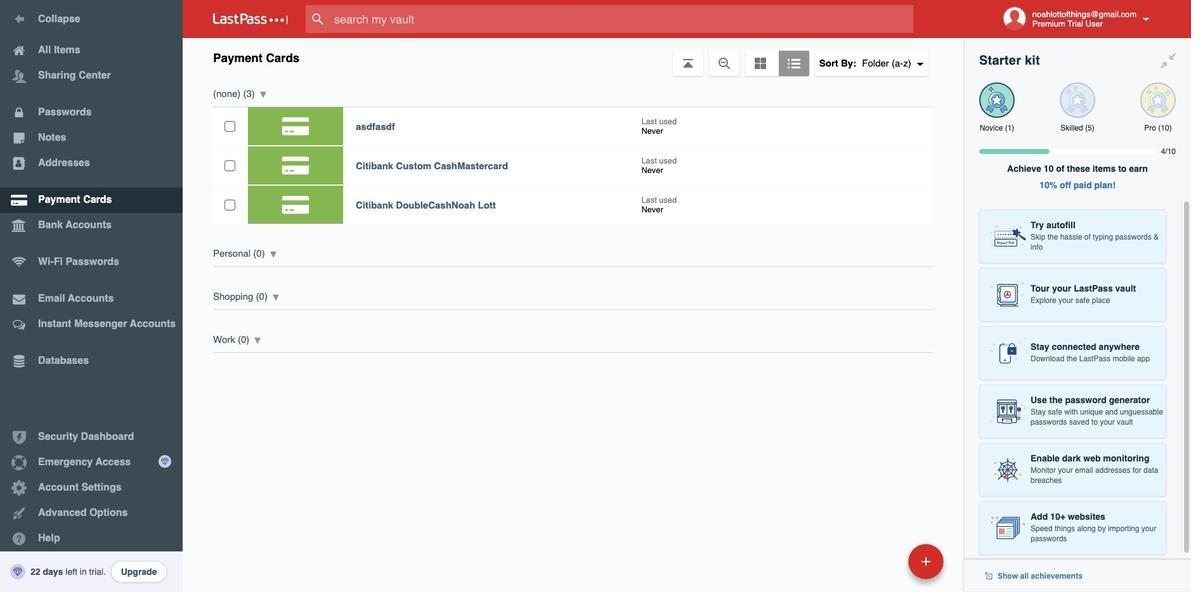 Task type: locate. For each thing, give the bounding box(es) containing it.
lastpass image
[[213, 13, 288, 25]]

main navigation navigation
[[0, 0, 183, 593]]



Task type: describe. For each thing, give the bounding box(es) containing it.
new item navigation
[[822, 541, 952, 593]]

vault options navigation
[[183, 38, 965, 76]]

new item element
[[822, 544, 949, 580]]

search my vault text field
[[306, 5, 939, 33]]

Search search field
[[306, 5, 939, 33]]



Task type: vqa. For each thing, say whether or not it's contained in the screenshot.
caret right image
no



